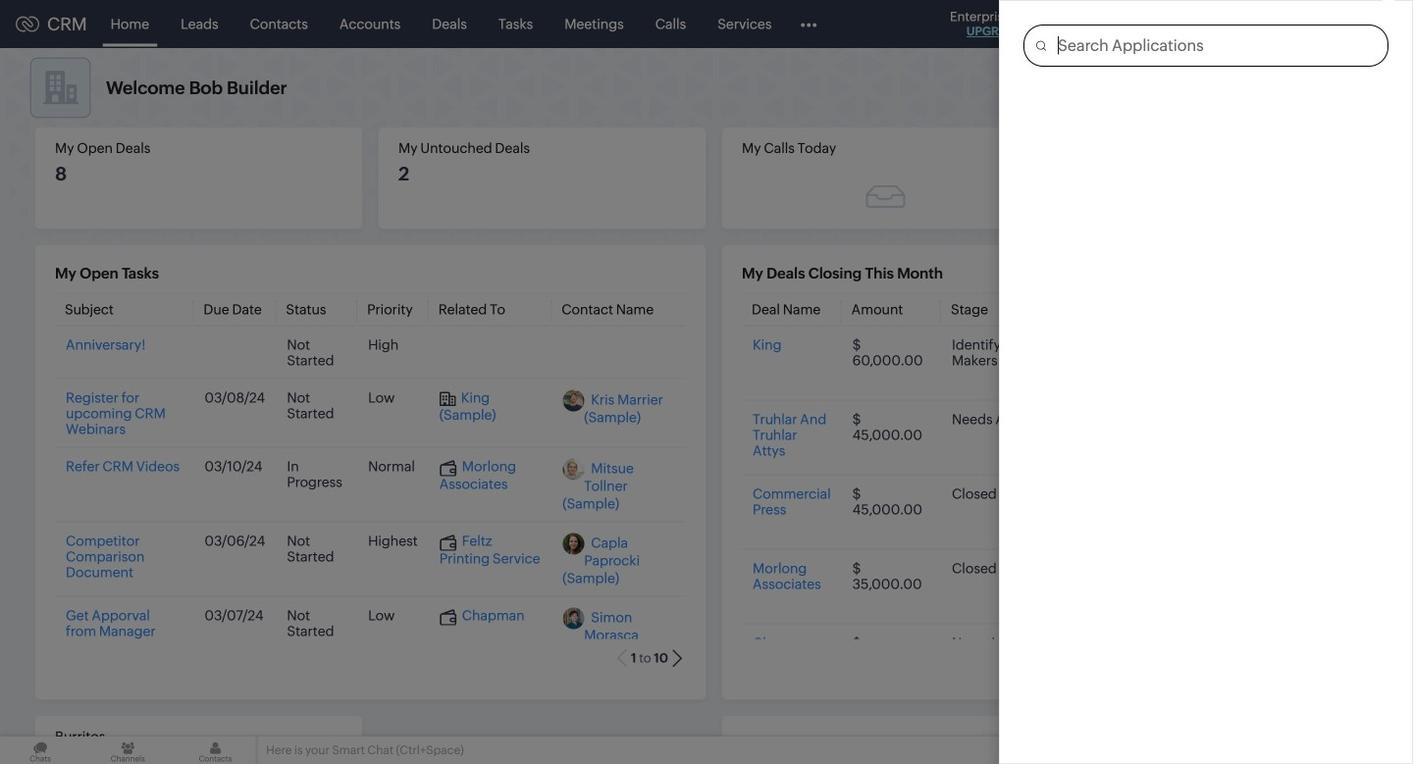 Task type: locate. For each thing, give the bounding box(es) containing it.
create menu image
[[1080, 12, 1104, 36]]

profile image
[[1325, 8, 1356, 40]]

Search Applications text field
[[1046, 26, 1388, 66]]

signals element
[[1156, 0, 1193, 48]]

search image
[[1128, 16, 1144, 32]]

logo image
[[16, 16, 39, 32]]

profile element
[[1313, 0, 1368, 48]]



Task type: describe. For each thing, give the bounding box(es) containing it.
signals image
[[1168, 16, 1182, 32]]

chats image
[[0, 737, 81, 765]]

create menu element
[[1068, 0, 1116, 48]]

search element
[[1116, 0, 1156, 48]]

calendar image
[[1205, 16, 1222, 32]]

contacts image
[[175, 737, 256, 765]]

channels image
[[88, 737, 168, 765]]



Task type: vqa. For each thing, say whether or not it's contained in the screenshot.
Create Menu element
yes



